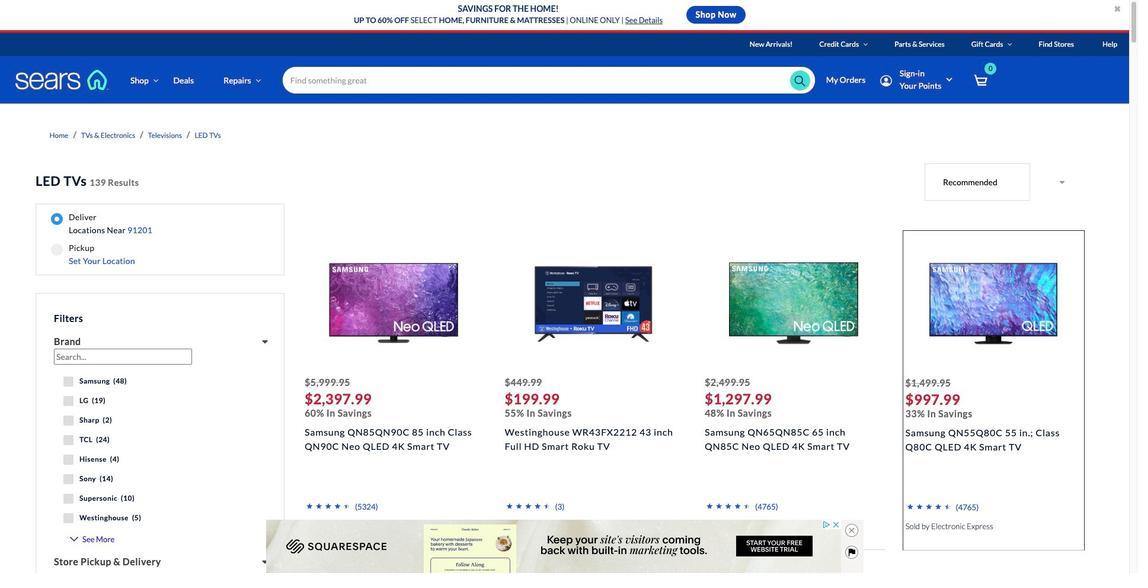 Task type: describe. For each thing, give the bounding box(es) containing it.
samsung qn85qn90c 85 inch class qn90c neo qled 4k smart tv image
[[329, 239, 458, 368]]

view cart image
[[974, 74, 988, 87]]

home image
[[15, 69, 110, 91]]

samsung qn65qn85c 65 inch qn85c neo qled 4k smart tv image
[[729, 239, 858, 368]]

2 angle down image from the left
[[256, 76, 261, 84]]

rating slider for samsung qn85qn90c 85 inch class qn90c neo qled 4k smart tv image in the left of the page
[[305, 500, 351, 517]]

samsung qn55q80c 55 in.; class q80c qled 4k smart tv image
[[929, 239, 1058, 369]]

rating slider for samsung qn65qn85c 65 inch qn85c neo qled 4k smart tv image on the right
[[705, 500, 752, 517]]



Task type: locate. For each thing, give the bounding box(es) containing it.
banner
[[0, 33, 1138, 121]]

1 rating slider from the left
[[305, 500, 351, 517]]

2 angle down image from the left
[[1008, 41, 1012, 48]]

2 rating slider from the left
[[705, 500, 752, 517]]

None checkbox
[[63, 475, 74, 485], [63, 514, 74, 524], [63, 475, 74, 485], [63, 514, 74, 524]]

Search text field
[[283, 67, 815, 94]]

1 horizontal spatial angle down image
[[256, 76, 261, 84]]

angle down image
[[863, 41, 868, 48], [1008, 41, 1012, 48]]

0 horizontal spatial angle down image
[[153, 76, 159, 84]]

westinghouse wr43fx2212 43 inch full hd smart roku tv image
[[529, 239, 658, 368]]

1 horizontal spatial rating slider
[[705, 500, 752, 517]]

settings image
[[880, 75, 892, 87]]

1 horizontal spatial angle down image
[[1008, 41, 1012, 48]]

angle down image
[[153, 76, 159, 84], [256, 76, 261, 84]]

0 horizontal spatial rating slider
[[305, 500, 351, 517]]

1 angle down image from the left
[[153, 76, 159, 84]]

1 angle down image from the left
[[863, 41, 868, 48]]

rating slider
[[305, 500, 351, 517], [705, 500, 752, 517]]

0 horizontal spatial angle down image
[[863, 41, 868, 48]]

Search... text field
[[54, 349, 192, 365]]

None checkbox
[[63, 377, 74, 387], [63, 397, 74, 407], [63, 416, 74, 426], [63, 436, 74, 446], [63, 455, 74, 465], [63, 494, 74, 504], [63, 377, 74, 387], [63, 397, 74, 407], [63, 416, 74, 426], [63, 436, 74, 446], [63, 455, 74, 465], [63, 494, 74, 504]]

advertisement element
[[266, 520, 841, 574]]

main content
[[0, 104, 1129, 574]]



Task type: vqa. For each thing, say whether or not it's contained in the screenshot.
angle down icon
yes



